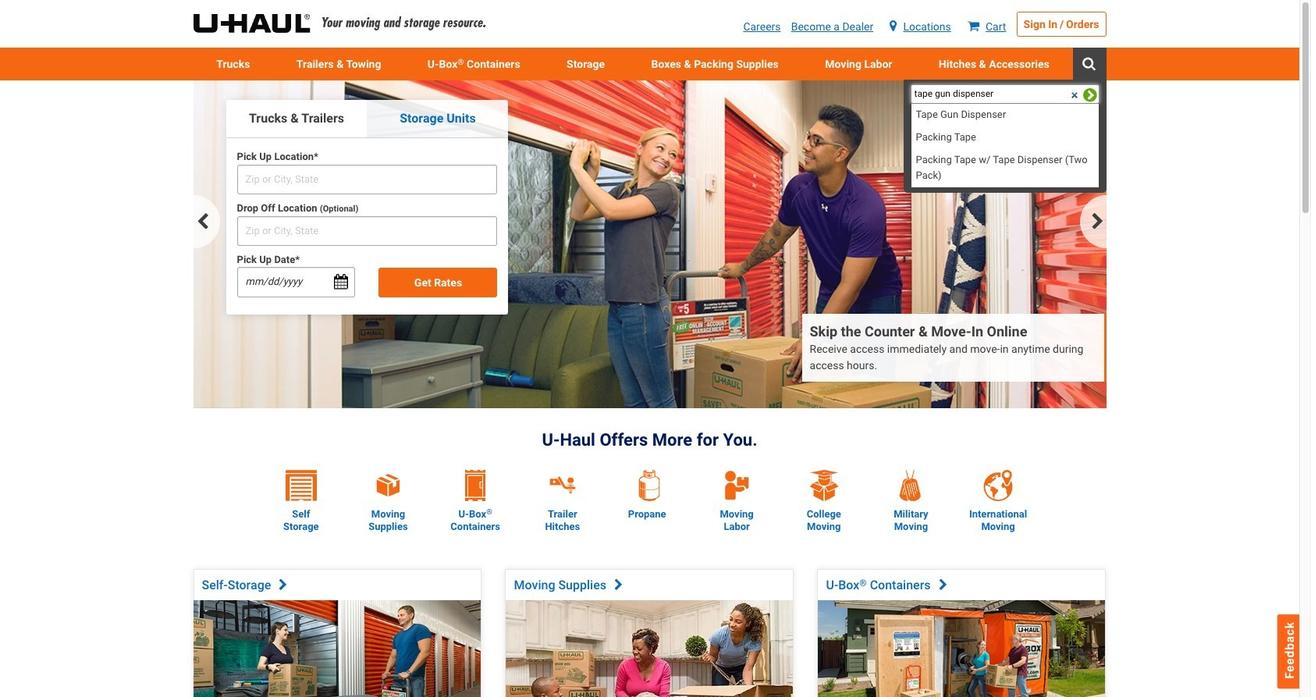 Task type: vqa. For each thing, say whether or not it's contained in the screenshot.
banner
yes



Task type: describe. For each thing, give the bounding box(es) containing it.
Pick Up Location text field
[[237, 165, 498, 194]]

1 u-haul moving labor icon image from the left
[[721, 469, 753, 502]]

3 menu item from the left
[[544, 48, 628, 81]]

1 u-haul propane tank icon image from the left
[[634, 470, 665, 502]]

couple moving items into a u-haul storage facility image
[[193, 81, 1107, 409]]

u-haul college moving icon image
[[809, 470, 840, 502]]

Drop Off Location text field
[[237, 216, 498, 246]]

2 u-haul moving labor icon image from the left
[[723, 469, 750, 501]]

7 menu item from the left
[[1073, 48, 1107, 81]]

couple loading a storage unit at a u-haul facility image
[[194, 601, 481, 697]]

family loading u-haul boxes in their kitchen image
[[506, 601, 793, 697]]

5 menu item from the left
[[802, 48, 916, 81]]

2 u-haul u-box container icon image from the left
[[465, 470, 486, 502]]

6 menu item from the left
[[916, 48, 1073, 81]]

2 u-haul propane tank icon image from the left
[[640, 470, 660, 502]]



Task type: locate. For each thing, give the bounding box(es) containing it.
form
[[225, 149, 509, 303]]

mm/dd/yyyy text field
[[237, 267, 356, 297]]

banner
[[0, 0, 1300, 193], [193, 81, 1107, 416]]

international moves icon image
[[983, 470, 1014, 502]]

u-haul moving supplies box icon image
[[370, 470, 407, 502], [376, 473, 402, 499]]

menu
[[193, 48, 1107, 81]]

tab list
[[226, 100, 509, 138]]

None search field
[[904, 80, 1107, 193]]

navigation
[[193, 195, 1107, 248]]

u-haul propane tank icon image
[[634, 470, 665, 502], [640, 470, 660, 502]]

military tags icon image
[[896, 470, 927, 502]]

1 menu item from the left
[[193, 48, 273, 81]]

2 menu item from the left
[[273, 48, 404, 81]]

u-haul moving labor icon image
[[721, 469, 753, 502], [723, 469, 750, 501]]

Search search field
[[911, 84, 1100, 104]]

menu item
[[193, 48, 273, 81], [273, 48, 404, 81], [544, 48, 628, 81], [628, 48, 802, 81], [802, 48, 916, 81], [916, 48, 1073, 81], [1073, 48, 1107, 81]]

family loading a u-box container in their driveway image
[[818, 601, 1106, 697]]

u-haul self-storage icon image
[[286, 470, 317, 502], [286, 471, 317, 501]]

u-haul u-box container icon image
[[460, 470, 491, 502], [465, 470, 486, 502]]

1 u-haul u-box container icon image from the left
[[460, 470, 491, 502]]

u-haul trailer hitch icon image
[[544, 470, 581, 502], [567, 478, 574, 484]]

4 menu item from the left
[[628, 48, 802, 81]]



